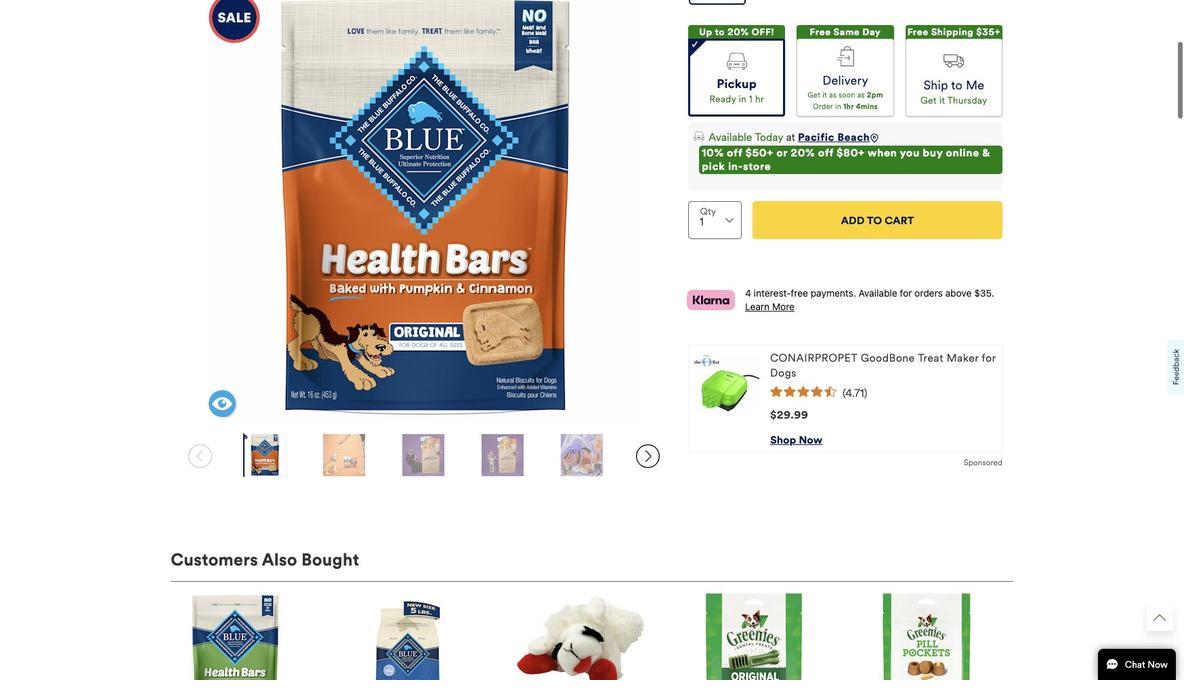 Task type: vqa. For each thing, say whether or not it's contained in the screenshot.
And
no



Task type: locate. For each thing, give the bounding box(es) containing it.
0 vertical spatial option group
[[689, 0, 1003, 11]]

free for delivery
[[810, 26, 831, 38]]

as
[[830, 91, 837, 100], [858, 91, 865, 100]]

learn
[[746, 301, 770, 313]]

1 horizontal spatial off
[[819, 146, 834, 159]]

0 horizontal spatial available
[[709, 131, 753, 144]]

20% left the off!
[[728, 26, 749, 38]]

0 horizontal spatial free
[[810, 26, 831, 38]]

in left 1
[[739, 93, 747, 105]]

above
[[946, 288, 972, 299]]

4.71
[[846, 387, 865, 400]]

4 interest-free payments. available for orders above $35. learn more
[[746, 288, 995, 313]]

add
[[842, 214, 865, 227]]

0 horizontal spatial as
[[830, 91, 837, 100]]

1 horizontal spatial get
[[921, 95, 937, 106]]

20%
[[728, 26, 749, 38], [791, 146, 816, 159]]

10% off $50+ or 20% off $80+ when you buy online & pick in-store
[[702, 146, 991, 173]]

buy
[[923, 146, 943, 159]]

1 horizontal spatial it
[[940, 95, 946, 106]]

it up order
[[823, 91, 828, 100]]

get inside delivery get it as soon as 2pm order in 1hr 4mins
[[808, 91, 821, 100]]

1 vertical spatial to
[[952, 78, 963, 93]]

payments.
[[811, 288, 857, 299]]

0 vertical spatial icon pickup store image
[[727, 53, 747, 70]]

4mins
[[856, 102, 878, 111]]

1 arrow container button from the left
[[182, 434, 219, 479]]

customers also bought
[[171, 550, 359, 571]]

it down ship
[[940, 95, 946, 106]]

when
[[868, 146, 898, 159]]

styled arrow button link
[[1147, 605, 1174, 632]]

pacific beach button
[[798, 129, 871, 146]]

off up in- in the right of the page
[[727, 146, 743, 159]]

2 free from the left
[[908, 26, 929, 38]]

1 horizontal spatial available
[[859, 288, 898, 299]]

1 vertical spatial icon pickup store image
[[694, 130, 705, 142]]

( 4.71 )
[[843, 387, 868, 400]]

to left me
[[952, 78, 963, 93]]

$29.99
[[771, 409, 809, 422]]

today
[[755, 131, 784, 144]]

get down ship
[[921, 95, 937, 106]]

1 vertical spatial $35+
[[834, 41, 858, 53]]

orders
[[915, 288, 943, 299]]

$35+
[[977, 26, 1001, 38], [834, 41, 858, 53]]

icon pickup store image inside delivery-method-pickup-ready in 1 hr option
[[727, 53, 747, 70]]

to right up
[[715, 26, 725, 38]]

1 free from the left
[[810, 26, 831, 38]]

it inside ship to me get it thursday
[[940, 95, 946, 106]]

off down pacific beach button
[[819, 146, 834, 159]]

free inside free same day $35+
[[810, 26, 831, 38]]

in
[[739, 93, 747, 105], [836, 102, 842, 111]]

(
[[843, 387, 846, 400]]

$35+ right shipping
[[977, 26, 1001, 38]]

1 horizontal spatial free
[[908, 26, 929, 38]]

20% down at at the right top
[[791, 146, 816, 159]]

delivery-method-Pickup-Ready in 1 hr radio
[[689, 39, 786, 117]]

1 horizontal spatial in
[[836, 102, 842, 111]]

0 horizontal spatial $35+
[[834, 41, 858, 53]]

to
[[715, 26, 725, 38], [952, 78, 963, 93]]

free
[[810, 26, 831, 38], [908, 26, 929, 38]]

arrow container image
[[636, 444, 660, 468]]

1 vertical spatial available
[[859, 288, 898, 299]]

shipping
[[932, 26, 974, 38]]

free left shipping
[[908, 26, 929, 38]]

2pm
[[867, 91, 884, 100]]

available
[[709, 131, 753, 144], [859, 288, 898, 299]]

ship to me get it thursday
[[921, 78, 988, 106]]

in left 1hr
[[836, 102, 842, 111]]

icon pickup store image
[[727, 53, 747, 70], [694, 130, 705, 142]]

1 horizontal spatial 20%
[[791, 146, 816, 159]]

blue buffalo blue health bars with pumpkin and cinnamon dog treats, 16 oz. - thumbnail-4 image
[[482, 434, 524, 477]]

it
[[823, 91, 828, 100], [940, 95, 946, 106]]

$35+ down same
[[834, 41, 858, 53]]

hr
[[756, 93, 765, 105]]

0 horizontal spatial off
[[727, 146, 743, 159]]

1 horizontal spatial as
[[858, 91, 865, 100]]

day
[[863, 26, 881, 38]]

0 vertical spatial $35+
[[977, 26, 1001, 38]]

now
[[799, 434, 823, 447]]

more
[[773, 301, 795, 313]]

icon delivery pin image
[[871, 134, 880, 143]]

icon pickup store image up 10% on the top right of the page
[[694, 130, 705, 142]]

to inside ship to me get it thursday
[[952, 78, 963, 93]]

at
[[787, 131, 796, 144]]

arrow container button
[[182, 434, 219, 479], [630, 434, 667, 479]]

as up 4mins
[[858, 91, 865, 100]]

arrow container button left blue buffalo blue health bars with pumpkin and cinnamon dog treats, 16 oz. - thumbnail-1
[[182, 434, 219, 479]]

bought
[[302, 550, 359, 571]]

online
[[946, 146, 980, 159]]

0 horizontal spatial get
[[808, 91, 821, 100]]

0 horizontal spatial in
[[739, 93, 747, 105]]

off
[[727, 146, 743, 159], [819, 146, 834, 159]]

ready
[[710, 93, 737, 105]]

available left for
[[859, 288, 898, 299]]

available today at pacific beach
[[709, 131, 871, 144]]

get up order
[[808, 91, 821, 100]]

1 as from the left
[[830, 91, 837, 100]]

available inside 4 interest-free payments. available for orders above $35. learn more
[[859, 288, 898, 299]]

0 horizontal spatial it
[[823, 91, 828, 100]]

osm klarna title image
[[687, 290, 736, 311]]

0 vertical spatial to
[[715, 26, 725, 38]]

it inside delivery get it as soon as 2pm order in 1hr 4mins
[[823, 91, 828, 100]]

1 vertical spatial option group
[[689, 25, 1003, 117]]

add to cart
[[842, 214, 915, 227]]

0 vertical spatial 20%
[[728, 26, 749, 38]]

free shipping $35+
[[908, 26, 1001, 38]]

get inside ship to me get it thursday
[[921, 95, 937, 106]]

1 vertical spatial 20%
[[791, 146, 816, 159]]

get
[[808, 91, 821, 100], [921, 95, 937, 106]]

2 as from the left
[[858, 91, 865, 100]]

customers
[[171, 550, 258, 571]]

beach
[[838, 131, 871, 144]]

4
[[746, 288, 752, 299]]

arrow container button right blue buffalo blue health bars with pumpkin and cinnamon dog treats, 16 oz. - thumbnail-5
[[630, 434, 667, 479]]

delivery-method-Delivery-[object Object] radio
[[797, 39, 894, 117]]

thursday
[[948, 95, 988, 106]]

0 horizontal spatial icon pickup store image
[[694, 130, 705, 142]]

free for ship to me
[[908, 26, 929, 38]]

1 horizontal spatial arrow container button
[[630, 434, 667, 479]]

pacific
[[798, 131, 835, 144]]

blue buffalo blue health bars with pumpkin and cinnamon dog treats, 16 oz. - thumbnail-3 image
[[403, 434, 445, 477]]

2 option group from the top
[[689, 25, 1003, 117]]

1 horizontal spatial to
[[952, 78, 963, 93]]

$35+ inside free same day $35+
[[834, 41, 858, 53]]

0 horizontal spatial arrow container button
[[182, 434, 219, 479]]

option group
[[689, 0, 1003, 11], [689, 25, 1003, 117]]

free left same
[[810, 26, 831, 38]]

icon pickup store image up pickup
[[727, 53, 747, 70]]

to for ship
[[952, 78, 963, 93]]

as left soon
[[830, 91, 837, 100]]

0 horizontal spatial to
[[715, 26, 725, 38]]

blue buffalo blue health bars with pumpkin and cinnamon dog treats, 16 oz. - thumbnail-2 image
[[323, 434, 365, 477]]

1 horizontal spatial icon pickup store image
[[727, 53, 747, 70]]

pickup ready in 1 hr
[[710, 76, 765, 105]]

blue buffalo blue health bars with pumpkin and cinnamon dog treats, 16 oz. - thumbnail-5 image
[[561, 434, 603, 477]]

available up 10% on the top right of the page
[[709, 131, 753, 144]]



Task type: describe. For each thing, give the bounding box(es) containing it.
sponsored
[[964, 458, 1003, 468]]

$80+
[[837, 146, 865, 159]]

option group containing delivery
[[689, 25, 1003, 117]]

me
[[967, 78, 985, 93]]

delivery-method-Ship to Me-Get it Thursday radio
[[906, 39, 1003, 117]]

in-
[[729, 160, 744, 173]]

0 horizontal spatial 20%
[[728, 26, 749, 38]]

to for up
[[715, 26, 725, 38]]

shop now
[[771, 434, 823, 447]]

icon pickup store image for available today
[[694, 130, 705, 142]]

rating 4.71 out of 5 element
[[771, 386, 997, 400]]

icon carat down image
[[726, 218, 734, 223]]

10%
[[702, 146, 724, 159]]

up
[[700, 26, 713, 38]]

arrow container image
[[188, 444, 212, 468]]

store
[[744, 160, 772, 173]]

icon pickup store image for pickup
[[727, 53, 747, 70]]

in inside pickup ready in 1 hr
[[739, 93, 747, 105]]

delivery get it as soon as 2pm order in 1hr 4mins
[[808, 73, 884, 111]]

1 option group from the top
[[689, 0, 1003, 11]]

1 off from the left
[[727, 146, 743, 159]]

&
[[983, 146, 991, 159]]

2 arrow container button from the left
[[630, 434, 667, 479]]

free same day $35+
[[810, 26, 881, 53]]

up to 20% off!
[[700, 26, 775, 38]]

to
[[867, 214, 883, 227]]

scroll to top image
[[1154, 612, 1167, 624]]

delivery
[[823, 73, 869, 88]]

learn more button
[[746, 301, 795, 313]]

$50+
[[746, 146, 774, 159]]

cart
[[885, 214, 915, 227]]

same
[[834, 26, 860, 38]]

2 off from the left
[[819, 146, 834, 159]]

soon
[[839, 91, 856, 100]]

)
[[865, 387, 868, 400]]

1 horizontal spatial $35+
[[977, 26, 1001, 38]]

blue buffalo blue health bars with pumpkin and cinnamon dog treats, 16 oz. - carousel image #1 image
[[209, 0, 640, 423]]

1hr
[[844, 102, 854, 111]]

blue buffalo blue health bars with pumpkin and cinnamon dog treats, 16 oz. - thumbnail-1 image
[[244, 434, 286, 477]]

icon check success 4 image
[[692, 40, 698, 47]]

for
[[900, 288, 913, 299]]

order
[[813, 102, 834, 111]]

pick
[[702, 160, 726, 173]]

also
[[262, 550, 297, 571]]

free
[[791, 288, 809, 299]]

1
[[750, 93, 753, 105]]

or
[[777, 146, 788, 159]]

off!
[[752, 26, 775, 38]]

$35.
[[975, 288, 995, 299]]

pickup
[[717, 76, 757, 91]]

20% inside 10% off $50+ or 20% off $80+ when you buy online & pick in-store
[[791, 146, 816, 159]]

you
[[900, 146, 920, 159]]

ship
[[924, 78, 949, 93]]

shop
[[771, 434, 797, 447]]

add to cart button
[[753, 201, 1003, 239]]

interest-
[[754, 288, 791, 299]]

in inside delivery get it as soon as 2pm order in 1hr 4mins
[[836, 102, 842, 111]]

0 vertical spatial available
[[709, 131, 753, 144]]



